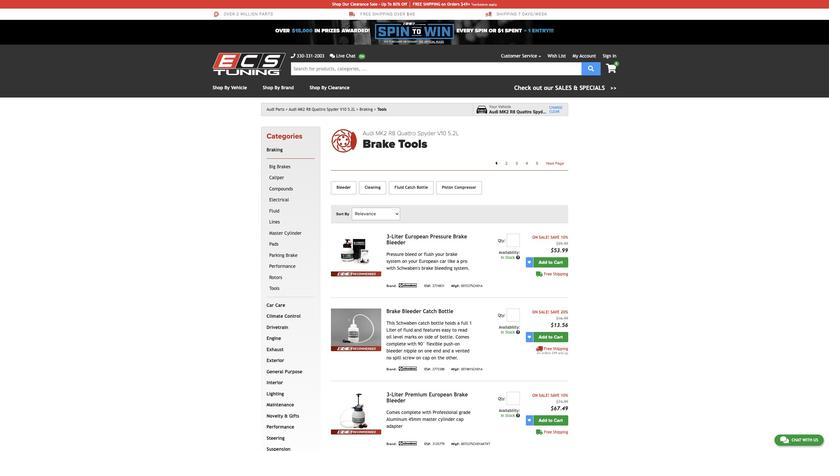 Task type: describe. For each thing, give the bounding box(es) containing it.
1 vertical spatial performance link
[[265, 422, 313, 433]]

with inside 'this schwaben catch bottle holds a full 1 liter of fluid and features easy to read oil level marks on side of bottle. comes complete with 90° flexible push-on bleeder nipple on one end and a vented no spill screw on cap on the other.'
[[407, 342, 417, 347]]

novelty & gifts
[[267, 414, 299, 419]]

up
[[565, 352, 568, 355]]

stock for $67.49
[[505, 414, 515, 418]]

on for $13.56
[[532, 310, 538, 315]]

climate control
[[267, 314, 301, 319]]

caliper link
[[268, 173, 313, 184]]

shop by clearance
[[310, 85, 350, 90]]

vehicle inside your vehicle audi mk2 r8 quattro spyder v10 5.2l
[[498, 105, 511, 109]]

holds
[[445, 321, 456, 326]]

schwaben - corporate logo image for european
[[398, 284, 418, 288]]

shop by vehicle link
[[213, 85, 247, 90]]

clearance for by
[[328, 85, 350, 90]]

qty: for 3-liter european pressure brake bleeder
[[498, 239, 506, 243]]

engine
[[267, 336, 281, 341]]

over for over 2 million parts
[[224, 12, 235, 17]]

quattro for audi mk2 r8 quattro spyder v10 5.2l
[[312, 107, 326, 112]]

1 vertical spatial catch
[[423, 308, 437, 315]]

liter inside 'this schwaben catch bottle holds a full 1 liter of fluid and features easy to read oil level marks on side of bottle. comes complete with 90° flexible push-on bleeder nipple on one end and a vented no spill screw on cap on the other.'
[[387, 328, 396, 333]]

brake inside the 3-liter european pressure brake bleeder
[[453, 234, 467, 240]]

in for $53.99
[[501, 256, 504, 260]]

0 horizontal spatial $49
[[407, 12, 415, 17]]

next
[[546, 161, 554, 166]]

-
[[379, 2, 380, 7]]

1 inside 'this schwaben catch bottle holds a full 1 liter of fluid and features easy to read oil level marks on side of bottle. comes complete with 90° flexible push-on bleeder nipple on one end and a vented no spill screw on cap on the other.'
[[470, 321, 472, 326]]

with left us
[[803, 438, 813, 443]]

0 vertical spatial 2
[[237, 12, 239, 17]]

liter for 3-liter european pressure brake bleeder
[[392, 234, 404, 240]]

comes inside 'this schwaben catch bottle holds a full 1 liter of fluid and features easy to read oil level marks on side of bottle. comes complete with 90° flexible push-on bleeder nipple on one end and a vented no spill screw on cap on the other.'
[[456, 335, 469, 340]]

on right ping
[[442, 2, 446, 7]]

comes inside 'comes complete with professional grade aluminum 45mm master cylinder cap adapter'
[[387, 410, 400, 415]]

r8 inside your vehicle audi mk2 r8 quattro spyder v10 5.2l
[[510, 109, 516, 115]]

like
[[448, 259, 455, 264]]

$67.49
[[551, 406, 568, 412]]

cylinder
[[438, 417, 455, 422]]

shop by vehicle
[[213, 85, 247, 90]]

1 vertical spatial braking link
[[265, 145, 313, 156]]

es#: for european
[[425, 285, 431, 288]]

catch
[[418, 321, 430, 326]]

es#2773388 - 007481sch01a - brake bleeder catch bottle - this schwaben catch bottle holds a full 1 liter of fluid and features easy to read oil level marks on side of bottle. comes complete with 90 flexible push-on bleeder nipple on one end and a vented no spill screw on cap on the other. - schwaben - audi bmw volkswagen mercedes benz mini image
[[331, 309, 381, 347]]

european inside the 3-liter european pressure brake bleeder
[[405, 234, 429, 240]]

by right 'sort'
[[345, 212, 349, 216]]

a inside pressure bleed or flush your brake system on your european car like a pro with schwaben's brake bleeding system.
[[457, 259, 459, 264]]

brake inside 3-liter premium european brake bleeder
[[454, 392, 468, 398]]

1 horizontal spatial chat
[[792, 438, 802, 443]]

free down shop our clearance sale - up to 80% off
[[360, 12, 371, 17]]

qty: for brake bleeder catch bottle
[[498, 313, 506, 318]]

bleeder up schwaben
[[402, 308, 421, 315]]

on up the "vented"
[[455, 342, 460, 347]]

pressure bleed or flush your brake system on your european car like a pro with schwaben's brake bleeding system.
[[387, 252, 470, 271]]

off
[[402, 2, 407, 7]]

2773388
[[433, 368, 445, 372]]

to for $67.49
[[549, 418, 553, 424]]

sale! for $13.56
[[539, 310, 550, 315]]

0
[[616, 62, 618, 66]]

bleeder
[[387, 349, 403, 354]]

1 vertical spatial your
[[409, 259, 418, 264]]

side
[[425, 335, 433, 340]]

on left the
[[431, 355, 436, 361]]

quattro inside your vehicle audi mk2 r8 quattro spyder v10 5.2l
[[517, 109, 532, 115]]

80%
[[393, 2, 400, 7]]

service
[[522, 53, 537, 59]]

system.
[[454, 266, 470, 271]]

piston
[[442, 185, 453, 190]]

steering link
[[265, 433, 313, 444]]

sales & specials
[[555, 84, 605, 91]]

the
[[438, 355, 445, 361]]

on up 90°
[[418, 335, 423, 340]]

availability: for $13.56
[[499, 325, 520, 330]]

fluid for fluid
[[269, 209, 280, 214]]

save for $53.99
[[551, 235, 560, 240]]

free inside free shipping on orders $49 and up
[[544, 347, 552, 352]]

audi for audi mk2 r8 quattro spyder v10 5.2l
[[289, 107, 297, 112]]

ship
[[423, 2, 432, 7]]

easy
[[442, 328, 451, 333]]

parking
[[269, 253, 284, 258]]

add to wish list image for $67.49
[[528, 419, 531, 423]]

2 inside paginated product list navigation navigation
[[506, 161, 508, 166]]

$16.99
[[556, 316, 568, 321]]

1 vertical spatial a
[[457, 321, 460, 326]]

schwaben - corporate logo image for premium
[[398, 442, 418, 446]]

0 vertical spatial chat
[[346, 53, 356, 59]]

car care link
[[265, 300, 313, 311]]

bleeder up sort by
[[337, 185, 351, 190]]

braking for bottommost "braking" link
[[267, 147, 283, 153]]

mk2 for audi mk2 r8 quattro spyder v10 5.2l
[[298, 107, 305, 112]]

ecs tuning image
[[213, 53, 286, 75]]

pressure inside the 3-liter european pressure brake bleeder
[[430, 234, 452, 240]]

stock for $53.99
[[505, 256, 515, 260]]

fluid catch bottle link
[[389, 181, 434, 195]]

0 vertical spatial 1
[[528, 27, 531, 34]]

shop for shop our clearance sale - up to 80% off
[[332, 2, 341, 7]]

1 vertical spatial performance
[[267, 425, 294, 430]]

3
[[516, 161, 518, 166]]

paginated product list navigation navigation
[[363, 159, 568, 168]]

3- for 3-liter premium european brake bleeder
[[387, 392, 392, 398]]

parking brake
[[269, 253, 298, 258]]

shop by brand link
[[263, 85, 294, 90]]

3125779
[[433, 443, 445, 446]]

007237sch01a
[[461, 285, 483, 288]]

$59.99
[[556, 242, 568, 246]]

sale! for $67.49
[[539, 394, 550, 398]]

cap inside 'this schwaben catch bottle holds a full 1 liter of fluid and features easy to read oil level marks on side of bottle. comes complete with 90° flexible push-on bleeder nipple on one end and a vented no spill screw on cap on the other.'
[[423, 355, 430, 361]]

ecs tuning 'spin to win' contest logo image
[[375, 23, 454, 39]]

=
[[524, 27, 527, 34]]

customer service button
[[501, 53, 541, 60]]

add to wish list image
[[528, 261, 531, 264]]

million
[[241, 12, 258, 17]]

wish
[[548, 53, 557, 59]]

save for $67.49
[[551, 394, 560, 398]]

question circle image
[[516, 331, 520, 335]]

quattro for audi mk2 r8 quattro spyder v10 5.2l brake tools
[[397, 130, 416, 137]]

cylinder
[[285, 231, 302, 236]]

add to cart for $53.99
[[539, 260, 563, 265]]

complete inside 'comes complete with professional grade aluminum 45mm master cylinder cap adapter'
[[402, 410, 421, 415]]

bottle
[[431, 321, 444, 326]]

20%
[[561, 310, 568, 315]]

on right screw on the bottom of the page
[[416, 355, 421, 361]]

on inside pressure bleed or flush your brake system on your european car like a pro with schwaben's brake bleeding system.
[[402, 259, 407, 264]]

our
[[342, 2, 349, 7]]

braking for the topmost "braking" link
[[360, 107, 373, 112]]

screw
[[403, 355, 415, 361]]

customer service
[[501, 53, 537, 59]]

0 horizontal spatial vehicle
[[231, 85, 247, 90]]

specials
[[580, 84, 605, 91]]

rotors
[[269, 275, 282, 280]]

to inside 'this schwaben catch bottle holds a full 1 liter of fluid and features easy to read oil level marks on side of bottle. comes complete with 90° flexible push-on bleeder nipple on one end and a vented no spill screw on cap on the other.'
[[452, 328, 457, 333]]

ping
[[432, 2, 440, 7]]

purpose
[[285, 369, 302, 375]]

over for over $15,000 in prizes
[[275, 27, 290, 34]]

2003
[[315, 53, 325, 59]]

electrical link
[[268, 195, 313, 206]]

1 inside paginated product list navigation navigation
[[496, 161, 498, 166]]

2 link
[[502, 159, 512, 168]]

r8 for audi mk2 r8 quattro spyder v10 5.2l
[[306, 107, 311, 112]]

cart for $13.56
[[554, 335, 563, 340]]

5.2l for audi mk2 r8 quattro spyder v10 5.2l
[[348, 107, 355, 112]]

exhaust link
[[265, 345, 313, 356]]

& for novelty
[[285, 414, 288, 419]]

brake bleeder catch bottle link
[[387, 308, 454, 315]]

mfg#: for 3-liter premium european brake bleeder
[[451, 443, 460, 446]]

audi inside your vehicle audi mk2 r8 quattro spyder v10 5.2l
[[489, 109, 499, 115]]

330-331-2003 link
[[291, 53, 325, 60]]

brand
[[281, 85, 294, 90]]

1 horizontal spatial tools
[[377, 107, 387, 112]]

steering
[[267, 436, 285, 441]]

3-liter premium european brake bleeder link
[[387, 392, 468, 404]]

0 vertical spatial catch
[[405, 185, 416, 190]]

$74.99
[[556, 400, 568, 404]]

on inside free shipping on orders $49 and up
[[537, 352, 541, 355]]

maintenance link
[[265, 400, 313, 411]]

4
[[526, 161, 528, 166]]

es#: for catch
[[425, 368, 431, 372]]

es#: 2774831
[[425, 285, 445, 288]]

care
[[275, 303, 285, 308]]

master
[[269, 231, 283, 236]]

question circle image for $53.99
[[516, 256, 520, 260]]

chat with us
[[792, 438, 818, 443]]

audi for audi parts
[[267, 107, 275, 112]]

add to cart button for $13.56
[[534, 332, 568, 343]]

on for $67.49
[[532, 394, 538, 398]]

necessary.
[[403, 40, 419, 43]]

us
[[814, 438, 818, 443]]

add to cart button for $67.49
[[534, 416, 568, 426]]

331-
[[306, 53, 315, 59]]

shipping down '$53.99'
[[553, 272, 568, 277]]

brand: for 3-liter premium european brake bleeder
[[387, 443, 397, 446]]

3 link
[[512, 159, 522, 168]]

bleeder inside the 3-liter european pressure brake bleeder
[[387, 240, 406, 246]]

european inside 3-liter premium european brake bleeder
[[429, 392, 452, 398]]

0 horizontal spatial bottle
[[417, 185, 428, 190]]

0 horizontal spatial of
[[398, 328, 402, 333]]

free
[[413, 2, 422, 7]]

shop for shop by vehicle
[[213, 85, 223, 90]]

audi mk2 r8 quattro spyder v10 5.2l
[[289, 107, 355, 112]]

add for $13.56
[[539, 335, 547, 340]]

2 vertical spatial a
[[452, 349, 454, 354]]

1 vertical spatial bottle
[[439, 308, 454, 315]]

over $15,000 in prizes
[[275, 27, 340, 34]]

shopping cart image
[[606, 64, 617, 73]]

by for vehicle
[[225, 85, 230, 90]]

bleeder inside 3-liter premium european brake bleeder
[[387, 398, 406, 404]]

lines
[[269, 220, 280, 225]]

cap inside 'comes complete with professional grade aluminum 45mm master cylinder cap adapter'
[[457, 417, 464, 422]]

next page link
[[542, 159, 568, 168]]

v10 for audi mk2 r8 quattro spyder v10 5.2l brake tools
[[437, 130, 446, 137]]

1 vertical spatial of
[[434, 335, 439, 340]]

tools inside audi mk2 r8 quattro spyder v10 5.2l brake tools
[[398, 137, 428, 151]]

stock for $13.56
[[505, 330, 515, 335]]

v10 for audi mk2 r8 quattro spyder v10 5.2l
[[340, 107, 347, 112]]

spyder for audi mk2 r8 quattro spyder v10 5.2l
[[327, 107, 339, 112]]

complete inside 'this schwaben catch bottle holds a full 1 liter of fluid and features easy to read oil level marks on side of bottle. comes complete with 90° flexible push-on bleeder nipple on one end and a vented no spill screw on cap on the other.'
[[387, 342, 406, 347]]

free down '$53.99'
[[544, 272, 552, 277]]

parts
[[259, 12, 273, 17]]

audi mk2 r8 quattro spyder v10 5.2l brake tools
[[363, 130, 459, 151]]

spill
[[393, 355, 402, 361]]

es#: for premium
[[425, 443, 431, 446]]

90°
[[418, 342, 425, 347]]

change
[[550, 106, 563, 110]]

3-liter premium european brake bleeder
[[387, 392, 468, 404]]

lines link
[[268, 217, 313, 228]]

liter for 3-liter premium european brake bleeder
[[392, 392, 404, 398]]

add to wish list image for $13.56
[[528, 336, 531, 339]]



Task type: vqa. For each thing, say whether or not it's contained in the screenshot.
lifetime replacement
no



Task type: locate. For each thing, give the bounding box(es) containing it.
add to cart for $67.49
[[539, 418, 563, 424]]

1 horizontal spatial $49
[[552, 352, 557, 355]]

2 availability: from the top
[[499, 325, 520, 330]]

1 free shipping from the top
[[544, 272, 568, 277]]

live chat
[[336, 53, 356, 59]]

3 qty: from the top
[[498, 397, 506, 402]]

0 vertical spatial &
[[574, 84, 578, 91]]

0 vertical spatial es#:
[[425, 285, 431, 288]]

2 ecs tuning recommends this product. image from the top
[[331, 347, 381, 352]]

add down on sale!                         save 10% $74.99 $67.49 at bottom
[[539, 418, 547, 424]]

& right sales on the right top of the page
[[574, 84, 578, 91]]

0 vertical spatial brake
[[446, 252, 458, 257]]

None number field
[[507, 234, 520, 247], [507, 309, 520, 322], [507, 392, 520, 405], [507, 234, 520, 247], [507, 309, 520, 322], [507, 392, 520, 405]]

2 10% from the top
[[561, 394, 568, 398]]

comes complete with professional grade aluminum 45mm master cylinder cap adapter
[[387, 410, 471, 429]]

add to cart button down '$53.99'
[[534, 257, 568, 268]]

2 cart from the top
[[554, 335, 563, 340]]

master
[[423, 417, 437, 422]]

0 vertical spatial qty:
[[498, 239, 506, 243]]

0 vertical spatial brand:
[[387, 285, 397, 288]]

1 vertical spatial or
[[418, 252, 423, 257]]

in for $13.56
[[501, 330, 504, 335]]

or inside pressure bleed or flush your brake system on your european car like a pro with schwaben's brake bleeding system.
[[418, 252, 423, 257]]

2 add to wish list image from the top
[[528, 419, 531, 423]]

1 vertical spatial complete
[[402, 410, 421, 415]]

add to cart button for $53.99
[[534, 257, 568, 268]]

2 horizontal spatial spyder
[[533, 109, 547, 115]]

pads link
[[268, 239, 313, 250]]

live chat link
[[330, 53, 365, 60]]

10% for $53.99
[[561, 235, 568, 240]]

availability: for $53.99
[[499, 251, 520, 255]]

$49 inside free shipping on orders $49 and up
[[552, 352, 557, 355]]

a left pro
[[457, 259, 459, 264]]

2 in stock from the top
[[501, 330, 516, 335]]

10% inside on sale!                         save 10% $74.99 $67.49
[[561, 394, 568, 398]]

3 ecs tuning recommends this product. image from the top
[[331, 430, 381, 435]]

5.2l
[[348, 107, 355, 112], [558, 109, 566, 115], [448, 130, 459, 137]]

add for $67.49
[[539, 418, 547, 424]]

1 horizontal spatial r8
[[389, 130, 396, 137]]

or left '$1' on the top
[[489, 27, 497, 34]]

2 vertical spatial mfg#:
[[451, 443, 460, 446]]

2 vertical spatial brand:
[[387, 443, 397, 446]]

1 3- from the top
[[387, 234, 392, 240]]

liter left "premium"
[[392, 392, 404, 398]]

cleaning
[[365, 185, 381, 190]]

vehicle down ecs tuning image
[[231, 85, 247, 90]]

by
[[225, 85, 230, 90], [275, 85, 280, 90], [322, 85, 327, 90], [345, 212, 349, 216]]

phone image
[[291, 54, 296, 58]]

no
[[385, 40, 389, 43]]

a left the full
[[457, 321, 460, 326]]

3-liter european pressure brake bleeder link
[[387, 234, 467, 246]]

0 vertical spatial performance link
[[268, 261, 313, 272]]

0 vertical spatial cap
[[423, 355, 430, 361]]

next page
[[546, 161, 564, 166]]

3 add to cart button from the top
[[534, 416, 568, 426]]

fluid right cleaning
[[395, 185, 404, 190]]

1 horizontal spatial vehicle
[[498, 105, 511, 109]]

liter inside 3-liter premium european brake bleeder
[[392, 392, 404, 398]]

on inside on sale!                         save 10% $74.99 $67.49
[[532, 394, 538, 398]]

0 vertical spatial question circle image
[[516, 256, 520, 260]]

$49
[[407, 12, 415, 17], [552, 352, 557, 355]]

bleeder up system
[[387, 240, 406, 246]]

general purpose
[[267, 369, 302, 375]]

0 vertical spatial clearance
[[351, 2, 369, 7]]

cart down '$53.99'
[[554, 260, 563, 265]]

or for flush
[[418, 252, 423, 257]]

pressure up system
[[387, 252, 404, 257]]

free shipping down '$53.99'
[[544, 272, 568, 277]]

add to cart up free shipping on orders $49 and up
[[539, 335, 563, 340]]

see
[[419, 40, 424, 43]]

by for brand
[[275, 85, 280, 90]]

2 vertical spatial es#:
[[425, 443, 431, 446]]

1 add to wish list image from the top
[[528, 336, 531, 339]]

to for $13.56
[[549, 335, 553, 340]]

3- up system
[[387, 234, 392, 240]]

0 horizontal spatial catch
[[405, 185, 416, 190]]

2 stock from the top
[[505, 330, 515, 335]]

bleeding
[[435, 266, 453, 271]]

0 horizontal spatial &
[[285, 414, 288, 419]]

2 add to cart button from the top
[[534, 332, 568, 343]]

2 brand: from the top
[[387, 368, 397, 372]]

3 save from the top
[[551, 394, 560, 398]]

prizes
[[322, 27, 340, 34]]

change link
[[550, 106, 563, 110]]

add up orders
[[539, 335, 547, 340]]

0 vertical spatial fluid
[[395, 185, 404, 190]]

liter up system
[[392, 234, 404, 240]]

fluid link
[[268, 206, 313, 217]]

1 vertical spatial in stock
[[501, 330, 516, 335]]

shop by clearance link
[[310, 85, 350, 90]]

qty: for 3-liter premium european brake bleeder
[[498, 397, 506, 402]]

clear
[[550, 110, 560, 114]]

Search text field
[[291, 62, 582, 75]]

complete up 45mm
[[402, 410, 421, 415]]

2 schwaben - corporate logo image from the top
[[398, 367, 418, 371]]

spyder
[[327, 107, 339, 112], [533, 109, 547, 115], [418, 130, 436, 137]]

availability: for $67.49
[[499, 409, 520, 413]]

es#: left 2774831
[[425, 285, 431, 288]]

2 horizontal spatial mk2
[[500, 109, 509, 115]]

on down 90°
[[418, 349, 423, 354]]

1 ecs tuning recommends this product. image from the top
[[331, 272, 381, 277]]

liter down this
[[387, 328, 396, 333]]

0 vertical spatial save
[[551, 235, 560, 240]]

shipping 7 days/week
[[497, 12, 548, 17]]

v10 inside audi mk2 r8 quattro spyder v10 5.2l brake tools
[[437, 130, 446, 137]]

premium
[[405, 392, 427, 398]]

3 add to cart from the top
[[539, 418, 563, 424]]

to down $67.49
[[549, 418, 553, 424]]

$49 right over
[[407, 12, 415, 17]]

spyder inside audi mk2 r8 quattro spyder v10 5.2l brake tools
[[418, 130, 436, 137]]

3- inside the 3-liter european pressure brake bleeder
[[387, 234, 392, 240]]

1 horizontal spatial over
[[275, 27, 290, 34]]

0 vertical spatial braking link
[[360, 107, 376, 112]]

brake inside braking subcategories element
[[286, 253, 298, 258]]

braking inside "braking" link
[[267, 147, 283, 153]]

shipping down $67.49
[[553, 430, 568, 435]]

free shipping for $53.99
[[544, 272, 568, 277]]

3- for 3-liter european pressure brake bleeder
[[387, 234, 392, 240]]

save inside the on sale!                         save 10% $59.99 $53.99
[[551, 235, 560, 240]]

1 vertical spatial schwaben - corporate logo image
[[398, 367, 418, 371]]

2 vertical spatial add
[[539, 418, 547, 424]]

5.2l for audi mk2 r8 quattro spyder v10 5.2l brake tools
[[448, 130, 459, 137]]

3-
[[387, 234, 392, 240], [387, 392, 392, 398]]

0 horizontal spatial brake
[[422, 266, 433, 271]]

1 vertical spatial european
[[419, 259, 439, 264]]

brake inside audi mk2 r8 quattro spyder v10 5.2l brake tools
[[363, 137, 395, 151]]

spyder inside your vehicle audi mk2 r8 quattro spyder v10 5.2l
[[533, 109, 547, 115]]

fluid for fluid catch bottle
[[395, 185, 404, 190]]

schwaben - corporate logo image for catch
[[398, 367, 418, 371]]

comes
[[456, 335, 469, 340], [387, 410, 400, 415]]

brand: down no
[[387, 368, 397, 372]]

1 vertical spatial add
[[539, 335, 547, 340]]

r8 for audi mk2 r8 quattro spyder v10 5.2l brake tools
[[389, 130, 396, 137]]

0 vertical spatial european
[[405, 234, 429, 240]]

1 in stock from the top
[[501, 256, 516, 260]]

$15,000
[[292, 27, 313, 34]]

shipping
[[373, 12, 393, 17]]

sale! for $53.99
[[539, 235, 550, 240]]

1 vertical spatial 10%
[[561, 394, 568, 398]]

to for $53.99
[[549, 260, 553, 265]]

10% up $59.99 in the right of the page
[[561, 235, 568, 240]]

shipping 7 days/week link
[[486, 11, 548, 17]]

mk2 inside audi mk2 r8 quattro spyder v10 5.2l brake tools
[[376, 130, 387, 137]]

stock
[[505, 256, 515, 260], [505, 330, 515, 335], [505, 414, 515, 418]]

to down holds
[[452, 328, 457, 333]]

chat with us link
[[775, 435, 824, 446]]

1 brand: from the top
[[387, 285, 397, 288]]

my
[[573, 53, 578, 59]]

vehicle right the your
[[498, 105, 511, 109]]

2 mfg#: from the top
[[451, 368, 460, 372]]

free shipping
[[544, 272, 568, 277], [544, 430, 568, 435]]

mfg#: right 3125779
[[451, 443, 460, 446]]

bottle up holds
[[439, 308, 454, 315]]

chat right live
[[346, 53, 356, 59]]

2 vertical spatial sale!
[[539, 394, 550, 398]]

1 vertical spatial cap
[[457, 417, 464, 422]]

0 vertical spatial add to cart button
[[534, 257, 568, 268]]

european inside pressure bleed or flush your brake system on your european car like a pro with schwaben's brake bleeding system.
[[419, 259, 439, 264]]

complete up bleeder
[[387, 342, 406, 347]]

live
[[336, 53, 345, 59]]

see official rules link
[[419, 40, 444, 44]]

1 vertical spatial clearance
[[328, 85, 350, 90]]

5.2l inside audi mk2 r8 quattro spyder v10 5.2l brake tools
[[448, 130, 459, 137]]

bottle left piston
[[417, 185, 428, 190]]

$49 right orders
[[552, 352, 557, 355]]

es#2774831 - 007237sch01a - 3-liter european pressure brake bleeder - pressure bleed or flush your brake system on your european car like a pro with schwaben's brake bleeding system. - schwaben - audi bmw volkswagen mercedes benz mini porsche image
[[331, 234, 381, 272]]

save up $59.99 in the right of the page
[[551, 235, 560, 240]]

fluid
[[395, 185, 404, 190], [269, 209, 280, 214]]

braking subcategories element
[[267, 159, 315, 298]]

with up master
[[422, 410, 432, 415]]

1 horizontal spatial bottle
[[439, 308, 454, 315]]

1 vertical spatial brand:
[[387, 368, 397, 372]]

1 vertical spatial braking
[[267, 147, 283, 153]]

2 on from the top
[[532, 310, 538, 315]]

1 vertical spatial question circle image
[[516, 414, 520, 418]]

european down flush
[[419, 259, 439, 264]]

chat right comments image
[[792, 438, 802, 443]]

audi inside audi mk2 r8 quattro spyder v10 5.2l brake tools
[[363, 130, 374, 137]]

1 horizontal spatial braking
[[360, 107, 373, 112]]

and inside free shipping on orders $49 and up
[[558, 352, 564, 355]]

mk2 for audi mk2 r8 quattro spyder v10 5.2l brake tools
[[376, 130, 387, 137]]

tools inside tools link
[[269, 286, 280, 291]]

audi for audi mk2 r8 quattro spyder v10 5.2l brake tools
[[363, 130, 374, 137]]

performance link down gifts
[[265, 422, 313, 433]]

0 vertical spatial 10%
[[561, 235, 568, 240]]

oil
[[387, 335, 392, 340]]

free left up
[[544, 347, 552, 352]]

0 vertical spatial your
[[435, 252, 445, 257]]

& left gifts
[[285, 414, 288, 419]]

by for clearance
[[322, 85, 327, 90]]

0 vertical spatial tools
[[377, 107, 387, 112]]

0 horizontal spatial quattro
[[312, 107, 326, 112]]

complete
[[387, 342, 406, 347], [402, 410, 421, 415]]

3 schwaben - corporate logo image from the top
[[398, 442, 418, 446]]

0 horizontal spatial braking link
[[265, 145, 313, 156]]

& for sales
[[574, 84, 578, 91]]

with down system
[[387, 266, 396, 271]]

mfg#: for brake bleeder catch bottle
[[451, 368, 460, 372]]

piston compressor link
[[436, 181, 482, 195]]

10% for $67.49
[[561, 394, 568, 398]]

5 link
[[532, 159, 542, 168]]

1 cart from the top
[[554, 260, 563, 265]]

add for $53.99
[[539, 260, 547, 265]]

on sale!                         save 10% $74.99 $67.49
[[532, 394, 568, 412]]

save inside on sale!                         save 10% $74.99 $67.49
[[551, 394, 560, 398]]

save inside on sale!                         save 20% $16.99 $13.56
[[551, 310, 560, 315]]

1 vertical spatial $49
[[552, 352, 557, 355]]

3 stock from the top
[[505, 414, 515, 418]]

2 vertical spatial schwaben - corporate logo image
[[398, 442, 418, 446]]

sales & specials link
[[514, 83, 617, 92]]

1 horizontal spatial your
[[435, 252, 445, 257]]

category navigation element
[[261, 127, 320, 452]]

or
[[489, 27, 497, 34], [418, 252, 423, 257]]

performance down parking brake
[[269, 264, 296, 269]]

5
[[536, 161, 538, 166]]

in stock for $13.56
[[501, 330, 516, 335]]

*exclusions
[[472, 2, 488, 6]]

1 sale! from the top
[[539, 235, 550, 240]]

add right add to wish list image
[[539, 260, 547, 265]]

fluid up lines
[[269, 209, 280, 214]]

free shipping on orders $49 and up
[[537, 347, 568, 355]]

3 availability: from the top
[[499, 409, 520, 413]]

and
[[414, 328, 422, 333], [443, 349, 450, 354], [558, 352, 564, 355]]

this schwaben catch bottle holds a full 1 liter of fluid and features easy to read oil level marks on side of bottle. comes complete with 90° flexible push-on bleeder nipple on one end and a vented no spill screw on cap on the other.
[[387, 321, 472, 361]]

save for $13.56
[[551, 310, 560, 315]]

or for $1
[[489, 27, 497, 34]]

1 horizontal spatial or
[[489, 27, 497, 34]]

add to wish list image
[[528, 336, 531, 339], [528, 419, 531, 423]]

comes down 'read'
[[456, 335, 469, 340]]

0 vertical spatial braking
[[360, 107, 373, 112]]

1 stock from the top
[[505, 256, 515, 260]]

shipping left 7
[[497, 12, 517, 17]]

mfg#: left "007237sch01a"
[[451, 285, 460, 288]]

sale! inside on sale!                         save 20% $16.99 $13.56
[[539, 310, 550, 315]]

2 vertical spatial in stock
[[501, 414, 516, 418]]

system
[[387, 259, 401, 264]]

cart for $67.49
[[554, 418, 563, 424]]

sign in
[[603, 53, 617, 59]]

and left up
[[558, 352, 564, 355]]

interior link
[[265, 378, 313, 389]]

big
[[269, 164, 276, 169]]

over 2 million parts
[[224, 12, 273, 17]]

mfg#: for 3-liter european pressure brake bleeder
[[451, 285, 460, 288]]

customer
[[501, 53, 521, 59]]

0 vertical spatial add to cart
[[539, 260, 563, 265]]

comments image
[[780, 436, 789, 444]]

with down "marks"
[[407, 342, 417, 347]]

1 on from the top
[[532, 235, 538, 240]]

on inside on sale!                         save 20% $16.99 $13.56
[[532, 310, 538, 315]]

es#: left 2773388
[[425, 368, 431, 372]]

2 qty: from the top
[[498, 313, 506, 318]]

search image
[[588, 65, 594, 71]]

spyder for audi mk2 r8 quattro spyder v10 5.2l brake tools
[[418, 130, 436, 137]]

clear link
[[550, 110, 563, 114]]

schwaben - corporate logo image
[[398, 284, 418, 288], [398, 367, 418, 371], [398, 442, 418, 446]]

lighting link
[[265, 389, 313, 400]]

caliper
[[269, 175, 284, 181]]

1 horizontal spatial clearance
[[351, 2, 369, 7]]

1 vertical spatial pressure
[[387, 252, 404, 257]]

pressure inside pressure bleed or flush your brake system on your european car like a pro with schwaben's brake bleeding system.
[[387, 252, 404, 257]]

to up free shipping on orders $49 and up
[[549, 335, 553, 340]]

1 vertical spatial liter
[[387, 328, 396, 333]]

pressure
[[430, 234, 452, 240], [387, 252, 404, 257]]

shop for shop by brand
[[263, 85, 273, 90]]

1 horizontal spatial quattro
[[397, 130, 416, 137]]

add to cart button up free shipping on orders $49 and up
[[534, 332, 568, 343]]

schwaben - corporate logo image down the schwaben's
[[398, 284, 418, 288]]

2 question circle image from the top
[[516, 414, 520, 418]]

1 qty: from the top
[[498, 239, 506, 243]]

european up bleed
[[405, 234, 429, 240]]

ecs tuning recommends this product. image for 3-liter european pressure brake bleeder
[[331, 272, 381, 277]]

0 vertical spatial bottle
[[417, 185, 428, 190]]

sale! inside the on sale!                         save 10% $59.99 $53.99
[[539, 235, 550, 240]]

1 vertical spatial 3-
[[387, 392, 392, 398]]

add to cart down $67.49
[[539, 418, 563, 424]]

cap down one
[[423, 355, 430, 361]]

1 vertical spatial 1
[[496, 161, 498, 166]]

0 horizontal spatial over
[[224, 12, 235, 17]]

mfg#: 007481sch01a
[[451, 368, 483, 372]]

with inside 'comes complete with professional grade aluminum 45mm master cylinder cap adapter'
[[422, 410, 432, 415]]

2 left 'million'
[[237, 12, 239, 17]]

es#3125779 - 007237sch01aktkt - 3-liter premium european brake bleeder - comes complete with professional grade aluminum 45mm master cylinder cap adapter - schwaben - audi bmw volkswagen mercedes benz mini porsche image
[[331, 392, 381, 430]]

0 horizontal spatial pressure
[[387, 252, 404, 257]]

1 save from the top
[[551, 235, 560, 240]]

1 vertical spatial brake
[[422, 266, 433, 271]]

your up car at the bottom
[[435, 252, 445, 257]]

3 on from the top
[[532, 394, 538, 398]]

add to cart
[[539, 260, 563, 265], [539, 335, 563, 340], [539, 418, 563, 424]]

read
[[458, 328, 468, 333]]

3 sale! from the top
[[539, 394, 550, 398]]

bleeder up aluminum
[[387, 398, 406, 404]]

on up the schwaben's
[[402, 259, 407, 264]]

2 3- from the top
[[387, 392, 392, 398]]

1 schwaben - corporate logo image from the top
[[398, 284, 418, 288]]

fluid inside braking subcategories element
[[269, 209, 280, 214]]

2 vertical spatial add to cart
[[539, 418, 563, 424]]

1 es#: from the top
[[425, 285, 431, 288]]

add to cart for $13.56
[[539, 335, 563, 340]]

$53.99
[[551, 248, 568, 254]]

2 vertical spatial qty:
[[498, 397, 506, 402]]

on for $53.99
[[532, 235, 538, 240]]

performance inside braking subcategories element
[[269, 264, 296, 269]]

0 horizontal spatial and
[[414, 328, 422, 333]]

to
[[549, 260, 553, 265], [452, 328, 457, 333], [549, 335, 553, 340], [549, 418, 553, 424]]

schwaben's
[[397, 266, 420, 271]]

1 mfg#: from the top
[[451, 285, 460, 288]]

add to cart down '$53.99'
[[539, 260, 563, 265]]

of up flexible on the right of the page
[[434, 335, 439, 340]]

3 mfg#: from the top
[[451, 443, 460, 446]]

1 availability: from the top
[[499, 251, 520, 255]]

shop for shop by clearance
[[310, 85, 320, 90]]

free shipping over $49 link
[[349, 11, 415, 17]]

2 free shipping from the top
[[544, 430, 568, 435]]

ecs tuning recommends this product. image
[[331, 272, 381, 277], [331, 347, 381, 352], [331, 430, 381, 435]]

$49+
[[461, 2, 470, 7]]

over left 'million'
[[224, 12, 235, 17]]

adapter
[[387, 424, 403, 429]]

1 question circle image from the top
[[516, 256, 520, 260]]

& inside category navigation element
[[285, 414, 288, 419]]

r8 inside audi mk2 r8 quattro spyder v10 5.2l brake tools
[[389, 130, 396, 137]]

2774831
[[433, 285, 445, 288]]

1 right =
[[528, 27, 531, 34]]

2 horizontal spatial 5.2l
[[558, 109, 566, 115]]

1 vertical spatial es#:
[[425, 368, 431, 372]]

parking brake link
[[268, 250, 313, 261]]

free shipping down $67.49
[[544, 430, 568, 435]]

2 save from the top
[[551, 310, 560, 315]]

free shipping for $67.49
[[544, 430, 568, 435]]

interior
[[267, 381, 283, 386]]

ecs tuning recommends this product. image for brake bleeder catch bottle
[[331, 347, 381, 352]]

free down $67.49
[[544, 430, 552, 435]]

mk2 inside your vehicle audi mk2 r8 quattro spyder v10 5.2l
[[500, 109, 509, 115]]

3- up aluminum
[[387, 392, 392, 398]]

and down push-
[[443, 349, 450, 354]]

cart for $53.99
[[554, 260, 563, 265]]

sale! inside on sale!                         save 10% $74.99 $67.49
[[539, 394, 550, 398]]

1 add to cart button from the top
[[534, 257, 568, 268]]

0 horizontal spatial v10
[[340, 107, 347, 112]]

10% inside the on sale!                         save 10% $59.99 $53.99
[[561, 235, 568, 240]]

to down '$53.99'
[[549, 260, 553, 265]]

1 horizontal spatial brake
[[446, 252, 458, 257]]

question circle image for $67.49
[[516, 414, 520, 418]]

v10 inside your vehicle audi mk2 r8 quattro spyder v10 5.2l
[[548, 109, 556, 115]]

1 horizontal spatial and
[[443, 349, 450, 354]]

1 horizontal spatial braking link
[[360, 107, 376, 112]]

save up "$74.99"
[[551, 394, 560, 398]]

es#: 3125779
[[425, 443, 445, 446]]

professional
[[433, 410, 458, 415]]

2 sale! from the top
[[539, 310, 550, 315]]

on
[[532, 235, 538, 240], [532, 310, 538, 315], [532, 394, 538, 398]]

2 add from the top
[[539, 335, 547, 340]]

3 cart from the top
[[554, 418, 563, 424]]

performance link down parking brake
[[268, 261, 313, 272]]

your vehicle audi mk2 r8 quattro spyder v10 5.2l
[[489, 105, 566, 115]]

0 horizontal spatial braking
[[267, 147, 283, 153]]

0 vertical spatial stock
[[505, 256, 515, 260]]

brand: for 3-liter european pressure brake bleeder
[[387, 285, 397, 288]]

question circle image
[[516, 256, 520, 260], [516, 414, 520, 418]]

clearance right our
[[351, 2, 369, 7]]

1 horizontal spatial 2
[[506, 161, 508, 166]]

mfg#: down other.
[[451, 368, 460, 372]]

in for $67.49
[[501, 414, 504, 418]]

1 add to cart from the top
[[539, 260, 563, 265]]

1 10% from the top
[[561, 235, 568, 240]]

0 vertical spatial 3-
[[387, 234, 392, 240]]

3 brand: from the top
[[387, 443, 397, 446]]

add
[[539, 260, 547, 265], [539, 335, 547, 340], [539, 418, 547, 424]]

1 horizontal spatial fluid
[[395, 185, 404, 190]]

and down catch
[[414, 328, 422, 333]]

in stock for $67.49
[[501, 414, 516, 418]]

es#: 2773388
[[425, 368, 445, 372]]

quattro
[[312, 107, 326, 112], [517, 109, 532, 115], [397, 130, 416, 137]]

2 vertical spatial liter
[[392, 392, 404, 398]]

1 add from the top
[[539, 260, 547, 265]]

european up professional on the bottom
[[429, 392, 452, 398]]

3 add from the top
[[539, 418, 547, 424]]

by left brand
[[275, 85, 280, 90]]

2 vertical spatial tools
[[269, 286, 280, 291]]

cap down grade
[[457, 417, 464, 422]]

in stock for $53.99
[[501, 256, 516, 260]]

ecs tuning recommends this product. image for 3-liter premium european brake bleeder
[[331, 430, 381, 435]]

0 vertical spatial a
[[457, 259, 459, 264]]

1 horizontal spatial 5.2l
[[448, 130, 459, 137]]

1 right the full
[[470, 321, 472, 326]]

5.2l inside your vehicle audi mk2 r8 quattro spyder v10 5.2l
[[558, 109, 566, 115]]

3 in stock from the top
[[501, 414, 516, 418]]

catch
[[405, 185, 416, 190], [423, 308, 437, 315]]

007237sch01aktkt
[[461, 443, 490, 446]]

3- inside 3-liter premium european brake bleeder
[[387, 392, 392, 398]]

clearance for our
[[351, 2, 369, 7]]

exhaust
[[267, 347, 284, 353]]

big brakes
[[269, 164, 291, 169]]

comments image
[[330, 54, 335, 58]]

quattro inside audi mk2 r8 quattro spyder v10 5.2l brake tools
[[397, 130, 416, 137]]

45mm
[[409, 417, 421, 422]]

liter inside the 3-liter european pressure brake bleeder
[[392, 234, 404, 240]]

this
[[387, 321, 395, 326]]

on inside the on sale!                         save 10% $59.99 $53.99
[[532, 235, 538, 240]]

0 vertical spatial $49
[[407, 12, 415, 17]]

es#: left 3125779
[[425, 443, 431, 446]]

shipping inside free shipping on orders $49 and up
[[553, 347, 568, 352]]

10% up "$74.99"
[[561, 394, 568, 398]]

performance down novelty & gifts
[[267, 425, 294, 430]]

0 vertical spatial mfg#:
[[451, 285, 460, 288]]

pressure up flush
[[430, 234, 452, 240]]

0 vertical spatial of
[[398, 328, 402, 333]]

1 horizontal spatial catch
[[423, 308, 437, 315]]

0 vertical spatial comes
[[456, 335, 469, 340]]

save left "20%"
[[551, 310, 560, 315]]

car
[[440, 259, 446, 264]]

cart down $13.56
[[554, 335, 563, 340]]

engine link
[[265, 334, 313, 345]]

with inside pressure bleed or flush your brake system on your european car like a pro with schwaben's brake bleeding system.
[[387, 266, 396, 271]]

or left flush
[[418, 252, 423, 257]]

2 es#: from the top
[[425, 368, 431, 372]]

flush
[[424, 252, 434, 257]]

2 right 1 link
[[506, 161, 508, 166]]

2 vertical spatial european
[[429, 392, 452, 398]]

2 add to cart from the top
[[539, 335, 563, 340]]

3 es#: from the top
[[425, 443, 431, 446]]

1 horizontal spatial spyder
[[418, 130, 436, 137]]

full
[[461, 321, 468, 326]]

1 vertical spatial stock
[[505, 330, 515, 335]]

clearance up audi mk2 r8 quattro spyder v10 5.2l link
[[328, 85, 350, 90]]

by down ecs tuning image
[[225, 85, 230, 90]]

1 horizontal spatial mk2
[[376, 130, 387, 137]]

brand: for brake bleeder catch bottle
[[387, 368, 397, 372]]

1 horizontal spatial 1
[[496, 161, 498, 166]]

on left orders
[[537, 352, 541, 355]]

over left $15,000
[[275, 27, 290, 34]]

2 vertical spatial availability:
[[499, 409, 520, 413]]

compounds link
[[268, 184, 313, 195]]

1 vertical spatial sale!
[[539, 310, 550, 315]]



